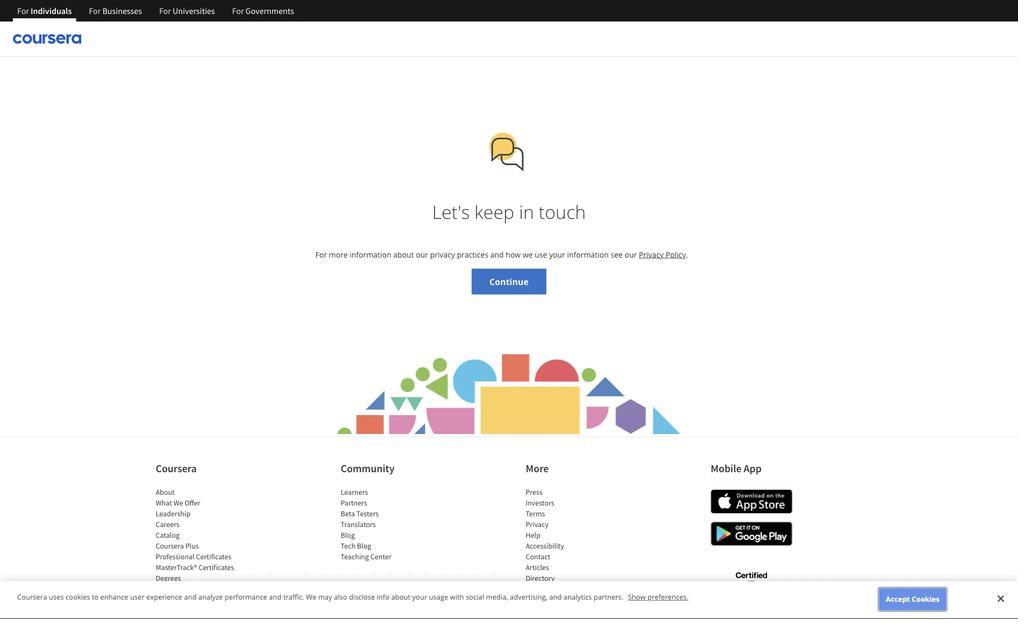 Task type: locate. For each thing, give the bounding box(es) containing it.
mobile
[[711, 462, 742, 475]]

about right info
[[391, 592, 411, 602]]

about what we offer leadership careers catalog coursera plus professional certificates mastertrack® certificates degrees for enterprise for government
[[156, 487, 234, 605]]

about inside privacy alert dialog
[[391, 592, 411, 602]]

accept cookies button
[[880, 588, 947, 611]]

we up leadership link
[[174, 498, 183, 508]]

1 vertical spatial we
[[306, 592, 317, 602]]

individuals
[[31, 5, 72, 16]]

disclose
[[349, 592, 375, 602]]

mobile app
[[711, 462, 762, 475]]

slavery
[[552, 595, 575, 605]]

1 horizontal spatial blog
[[357, 541, 371, 551]]

for down degrees link
[[156, 584, 166, 594]]

information left see
[[567, 249, 609, 260]]

beta
[[341, 509, 355, 519]]

what
[[156, 498, 172, 508]]

1 vertical spatial privacy
[[526, 520, 549, 529]]

statement
[[576, 595, 609, 605]]

for for for businesses
[[89, 5, 101, 16]]

for left businesses on the top of page
[[89, 5, 101, 16]]

for individuals
[[17, 5, 72, 16]]

touch
[[539, 199, 586, 224]]

user
[[130, 592, 145, 602]]

1 horizontal spatial we
[[306, 592, 317, 602]]

0 vertical spatial privacy
[[639, 249, 664, 260]]

get it on google play image
[[711, 522, 793, 546]]

list
[[156, 487, 247, 619], [341, 487, 432, 562], [526, 487, 617, 616]]

privacy
[[639, 249, 664, 260], [526, 520, 549, 529]]

we left may
[[306, 592, 317, 602]]

list containing press
[[526, 487, 617, 616]]

for left universities
[[159, 5, 171, 16]]

1 vertical spatial about
[[391, 592, 411, 602]]

your inside privacy alert dialog
[[412, 592, 427, 602]]

certificates
[[196, 552, 232, 562], [199, 563, 234, 573]]

privacy left policy
[[639, 249, 664, 260]]

mastertrack®
[[156, 563, 197, 573]]

preferences.
[[648, 592, 689, 602]]

terms
[[526, 509, 545, 519]]

in
[[519, 199, 534, 224]]

1 vertical spatial coursera
[[156, 541, 184, 551]]

governments
[[246, 5, 294, 16]]

blog up teaching center link
[[357, 541, 371, 551]]

coursera inside about what we offer leadership careers catalog coursera plus professional certificates mastertrack® certificates degrees for enterprise for government
[[156, 541, 184, 551]]

articles
[[526, 563, 549, 573]]

0 horizontal spatial we
[[174, 498, 183, 508]]

our left privacy
[[416, 249, 428, 260]]

for down the for enterprise link
[[156, 595, 166, 605]]

catalog link
[[156, 531, 180, 540]]

for left more
[[316, 249, 327, 260]]

accept cookies
[[886, 595, 940, 604]]

list containing about
[[156, 487, 247, 619]]

app
[[744, 462, 762, 475]]

analyze
[[198, 592, 223, 602]]

1 horizontal spatial your
[[549, 249, 565, 260]]

download on the app store image
[[711, 490, 793, 514]]

coursera up about
[[156, 462, 197, 475]]

uses
[[49, 592, 64, 602]]

our
[[416, 249, 428, 260], [625, 249, 637, 260]]

privacy down terms
[[526, 520, 549, 529]]

1 horizontal spatial our
[[625, 249, 637, 260]]

directory link
[[526, 574, 555, 583]]

0 horizontal spatial our
[[416, 249, 428, 260]]

our right see
[[625, 249, 637, 260]]

certificates up 'mastertrack® certificates' link
[[196, 552, 232, 562]]

coursera inside privacy alert dialog
[[17, 592, 47, 602]]

contact
[[526, 552, 551, 562]]

about
[[393, 249, 414, 260], [391, 592, 411, 602]]

for for for more information about our privacy practices and how we use your information see our privacy policy .
[[316, 249, 327, 260]]

with
[[450, 592, 464, 602]]

0 horizontal spatial blog
[[341, 531, 355, 540]]

performance
[[225, 592, 267, 602]]

partners
[[341, 498, 367, 508]]

policy
[[666, 249, 686, 260]]

privacy alert dialog
[[0, 581, 1019, 619]]

teaching center link
[[341, 552, 392, 562]]

1 horizontal spatial privacy
[[639, 249, 664, 260]]

coursera left uses
[[17, 592, 47, 602]]

modern
[[526, 595, 550, 605]]

for universities
[[159, 5, 215, 16]]

coursera
[[156, 462, 197, 475], [156, 541, 184, 551], [17, 592, 47, 602]]

for
[[17, 5, 29, 16], [89, 5, 101, 16], [159, 5, 171, 16], [232, 5, 244, 16], [316, 249, 327, 260], [156, 584, 166, 594], [156, 595, 166, 605]]

0 vertical spatial we
[[174, 498, 183, 508]]

your left usage
[[412, 592, 427, 602]]

testers
[[357, 509, 379, 519]]

information right more
[[350, 249, 392, 260]]

info
[[377, 592, 390, 602]]

and
[[491, 249, 504, 260], [184, 592, 197, 602], [269, 592, 282, 602], [550, 592, 562, 602]]

0 horizontal spatial information
[[350, 249, 392, 260]]

we
[[174, 498, 183, 508], [306, 592, 317, 602]]

coursera uses cookies to enhance user experience and analyze performance and traffic. we may also disclose info about your usage with social media, advertising, and analytics partners. show preferences.
[[17, 592, 689, 602]]

0 vertical spatial coursera
[[156, 462, 197, 475]]

blog up the tech
[[341, 531, 355, 540]]

1 horizontal spatial information
[[567, 249, 609, 260]]

about left privacy
[[393, 249, 414, 260]]

accept
[[886, 595, 910, 604]]

social
[[466, 592, 484, 602]]

learners
[[341, 487, 368, 497]]

2 our from the left
[[625, 249, 637, 260]]

affiliates
[[526, 584, 553, 594]]

for businesses
[[89, 5, 142, 16]]

learners partners beta testers translators blog tech blog teaching center
[[341, 487, 392, 562]]

partners link
[[341, 498, 367, 508]]

0 vertical spatial about
[[393, 249, 414, 260]]

list for community
[[341, 487, 432, 562]]

0 horizontal spatial privacy
[[526, 520, 549, 529]]

1 vertical spatial your
[[412, 592, 427, 602]]

let's keep in touch
[[432, 199, 586, 224]]

2 vertical spatial coursera
[[17, 592, 47, 602]]

0 horizontal spatial your
[[412, 592, 427, 602]]

for for for universities
[[159, 5, 171, 16]]

your right use
[[549, 249, 565, 260]]

investors
[[526, 498, 555, 508]]

more
[[329, 249, 348, 260]]

traffic.
[[283, 592, 304, 602]]

2 horizontal spatial list
[[526, 487, 617, 616]]

we inside privacy alert dialog
[[306, 592, 317, 602]]

0 vertical spatial your
[[549, 249, 565, 260]]

1 horizontal spatial list
[[341, 487, 432, 562]]

careers
[[156, 520, 180, 529]]

offer
[[185, 498, 200, 508]]

enhance
[[100, 592, 128, 602]]

list containing learners
[[341, 487, 432, 562]]

press investors terms privacy help accessibility contact articles directory affiliates modern slavery statement
[[526, 487, 609, 605]]

privacy policy link
[[639, 249, 686, 260]]

your
[[549, 249, 565, 260], [412, 592, 427, 602]]

for left individuals
[[17, 5, 29, 16]]

for government link
[[156, 595, 207, 605]]

list item
[[156, 616, 247, 619]]

list for more
[[526, 487, 617, 616]]

what we offer link
[[156, 498, 200, 508]]

3 list from the left
[[526, 487, 617, 616]]

more
[[526, 462, 549, 475]]

coursera down catalog
[[156, 541, 184, 551]]

professional certificates link
[[156, 552, 232, 562]]

press link
[[526, 487, 543, 497]]

0 horizontal spatial list
[[156, 487, 247, 619]]

2 list from the left
[[341, 487, 432, 562]]

certificates down professional certificates link
[[199, 563, 234, 573]]

universities
[[173, 5, 215, 16]]

for left governments
[[232, 5, 244, 16]]

analytics
[[564, 592, 592, 602]]

1 list from the left
[[156, 487, 247, 619]]



Task type: describe. For each thing, give the bounding box(es) containing it.
help link
[[526, 531, 541, 540]]

.
[[686, 249, 688, 260]]

we inside about what we offer leadership careers catalog coursera plus professional certificates mastertrack® certificates degrees for enterprise for government
[[174, 498, 183, 508]]

translators
[[341, 520, 376, 529]]

privacy link
[[526, 520, 549, 529]]

leadership link
[[156, 509, 191, 519]]

continue
[[490, 276, 529, 287]]

articles link
[[526, 563, 549, 573]]

community
[[341, 462, 395, 475]]

experience
[[146, 592, 182, 602]]

practices
[[457, 249, 489, 260]]

about
[[156, 487, 175, 497]]

catalog
[[156, 531, 180, 540]]

privacy
[[430, 249, 455, 260]]

coursera image
[[13, 30, 81, 47]]

2 information from the left
[[567, 249, 609, 260]]

affiliates link
[[526, 584, 553, 594]]

privacy inside the press investors terms privacy help accessibility contact articles directory affiliates modern slavery statement
[[526, 520, 549, 529]]

about link
[[156, 487, 175, 497]]

1 vertical spatial blog
[[357, 541, 371, 551]]

keep
[[475, 199, 515, 224]]

let's
[[432, 199, 470, 224]]

also
[[334, 592, 347, 602]]

0 vertical spatial certificates
[[196, 552, 232, 562]]

list for coursera
[[156, 487, 247, 619]]

coursera for coursera uses cookies to enhance user experience and analyze performance and traffic. we may also disclose info about your usage with social media, advertising, and analytics partners. show preferences.
[[17, 592, 47, 602]]

may
[[318, 592, 332, 602]]

leadership
[[156, 509, 191, 519]]

professional
[[156, 552, 195, 562]]

for governments
[[232, 5, 294, 16]]

we
[[523, 249, 533, 260]]

use
[[535, 249, 547, 260]]

coursera plus link
[[156, 541, 199, 551]]

show preferences. link
[[628, 592, 689, 602]]

to
[[92, 592, 99, 602]]

translators link
[[341, 520, 376, 529]]

investors link
[[526, 498, 555, 508]]

teaching
[[341, 552, 369, 562]]

usage
[[429, 592, 448, 602]]

continue button
[[472, 269, 547, 295]]

mastertrack® certificates link
[[156, 563, 234, 573]]

banner navigation
[[9, 0, 303, 22]]

coursera for coursera
[[156, 462, 197, 475]]

terms link
[[526, 509, 545, 519]]

degrees link
[[156, 574, 181, 583]]

government
[[168, 595, 207, 605]]

1 information from the left
[[350, 249, 392, 260]]

media,
[[486, 592, 508, 602]]

advertising,
[[510, 592, 548, 602]]

accessibility link
[[526, 541, 564, 551]]

for for for governments
[[232, 5, 244, 16]]

cookies
[[66, 592, 90, 602]]

contact link
[[526, 552, 551, 562]]

learners link
[[341, 487, 368, 497]]

show
[[628, 592, 646, 602]]

enterprise
[[168, 584, 200, 594]]

help
[[526, 531, 541, 540]]

cookies
[[912, 595, 940, 604]]

logo of certified b corporation image
[[730, 566, 774, 619]]

press
[[526, 487, 543, 497]]

plus
[[185, 541, 199, 551]]

tech
[[341, 541, 356, 551]]

blog link
[[341, 531, 355, 540]]

center
[[371, 552, 392, 562]]

tech blog link
[[341, 541, 371, 551]]

partners.
[[594, 592, 624, 602]]

directory
[[526, 574, 555, 583]]

for enterprise link
[[156, 584, 200, 594]]

for for for individuals
[[17, 5, 29, 16]]

0 vertical spatial blog
[[341, 531, 355, 540]]

how
[[506, 249, 521, 260]]

1 vertical spatial certificates
[[199, 563, 234, 573]]

careers link
[[156, 520, 180, 529]]

degrees
[[156, 574, 181, 583]]

modern slavery statement link
[[526, 595, 609, 605]]

see
[[611, 249, 623, 260]]

1 our from the left
[[416, 249, 428, 260]]



Task type: vqa. For each thing, say whether or not it's contained in the screenshot.
rightmost information
yes



